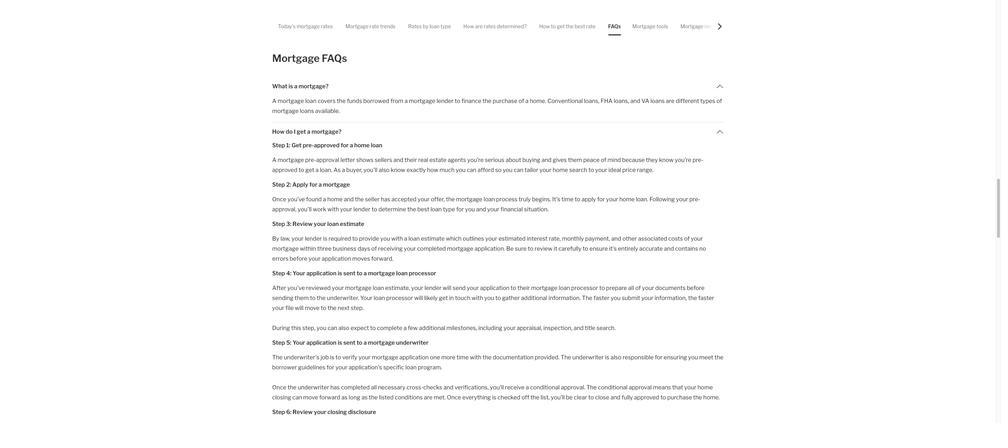 Task type: vqa. For each thing, say whether or not it's contained in the screenshot.
STATUS in the right of the page
no



Task type: locate. For each thing, give the bounding box(es) containing it.
with inside "by law, your lender is required to provide you with a loan estimate which outlines your estimated interest rate, monthly payment, and other associated costs of your mortgage within three business days of receiving your completed mortgage application. be sure to review it carefully to ensure it's entirely accurate and contains no errors before your application moves forward."
[[391, 235, 403, 242]]

to left lock
[[370, 26, 375, 33]]

their up exactly
[[405, 157, 417, 163]]

0 horizontal spatial approval
[[316, 157, 339, 163]]

and
[[467, 16, 477, 23], [695, 16, 705, 23], [630, 98, 640, 104], [393, 157, 403, 163], [542, 157, 552, 163], [344, 196, 354, 203], [476, 206, 486, 213], [611, 235, 621, 242], [664, 245, 674, 252], [574, 325, 584, 332], [444, 384, 453, 391], [611, 394, 620, 401]]

1 vertical spatial you'll
[[551, 394, 565, 401]]

their
[[405, 157, 417, 163], [517, 285, 530, 292]]

step left 5:
[[272, 339, 285, 346]]

lender inside a mortgage loan covers the funds borrowed from a mortgage lender to finance the purchase of a home. conventional loans, fha loans, and va loans are different types of mortgage loans available.
[[437, 98, 454, 104]]

mortgage for mortgage tools
[[632, 23, 655, 29]]

type down offer,
[[443, 206, 455, 213]]

mortgage? up step 1: get pre-approved for a home loan
[[312, 128, 342, 135]]

conditional up list,
[[530, 384, 560, 391]]

6 step from the top
[[272, 409, 285, 416]]

apply
[[292, 181, 308, 188]]

time inside once you've found a home and the seller has accepted your offer, the mortgage loan process truly begins. it's time to apply for your home loan. following your pre- approval, you'll work with your lender to determine the best loan type for you and your financial situation.
[[562, 196, 574, 203]]

1 vertical spatial their
[[517, 285, 530, 292]]

mortgage
[[346, 23, 369, 29], [632, 23, 655, 29], [680, 23, 704, 29], [272, 52, 320, 64]]

your right "4:"
[[293, 270, 305, 277]]

all left necessary
[[371, 384, 377, 391]]

several
[[427, 16, 446, 23]]

loan. left as
[[320, 167, 332, 173]]

1 horizontal spatial has
[[381, 196, 390, 203]]

0 horizontal spatial how
[[272, 128, 285, 135]]

0 horizontal spatial has
[[330, 384, 340, 391]]

1 horizontal spatial loans
[[651, 98, 665, 104]]

your right law, on the bottom left of page
[[292, 235, 304, 242]]

0 horizontal spatial you'll
[[298, 206, 312, 213]]

review for 3:
[[293, 221, 313, 227]]

1 horizontal spatial closing
[[327, 409, 347, 416]]

loans left the available.
[[300, 108, 314, 114]]

your right tailor
[[540, 167, 552, 173]]

has
[[381, 196, 390, 203], [330, 384, 340, 391]]

1 horizontal spatial estimate
[[421, 235, 445, 242]]

more
[[441, 354, 455, 361]]

processor up likely
[[409, 270, 436, 277]]

listed
[[379, 394, 394, 401]]

before inside "by law, your lender is required to provide you with a loan estimate which outlines your estimated interest rate, monthly payment, and other associated costs of your mortgage within three business days of receiving your completed mortgage application. be sure to review it carefully to ensure it's entirely accurate and contains no errors before your application moves forward."
[[290, 255, 307, 262]]

2 horizontal spatial time
[[562, 196, 574, 203]]

2 horizontal spatial underwriter
[[572, 354, 604, 361]]

you'll inside a mortgage pre-approval letter shows sellers and their real estate agents you're serious about buying and gives them peace of mind because they know you're pre- approved to get a loan. as a buyer, you'll also know exactly how much you can afford so you can tailor your home search to your ideal price range.
[[364, 167, 377, 173]]

mind
[[608, 157, 621, 163]]

step left 6:
[[272, 409, 285, 416]]

va
[[642, 98, 649, 104]]

a for a mortgage pre-approval letter shows sellers and their real estate agents you're serious about buying and gives them peace of mind because they know you're pre- approved to get a loan. as a buyer, you'll also know exactly how much you can afford so you can tailor your home search to your ideal price range.
[[272, 157, 276, 163]]

home inside takes several weeks, and during this time rates can fluctuate. after you sign the home purchase agreement and have secured your loan, ask your lender to lock in your mortgage rate.
[[622, 16, 637, 23]]

home. inside once the underwriter has completed all necessary cross-checks and verifications, you'll receive a conditional approval. the conditional approval means that your home closing can move forward as long as the listed conditions are met. once everything is checked off the list, you'll be clear to close and fully approved to purchase the home.
[[703, 394, 720, 401]]

1 vertical spatial sent
[[343, 339, 355, 346]]

1 vertical spatial time
[[562, 196, 574, 203]]

0 vertical spatial after
[[573, 16, 587, 23]]

can inside once the underwriter has completed all necessary cross-checks and verifications, you'll receive a conditional approval. the conditional approval means that your home closing can move forward as long as the listed conditions are met. once everything is checked off the list, you'll be clear to close and fully approved to purchase the home.
[[292, 394, 302, 401]]

a inside once the underwriter has completed all necessary cross-checks and verifications, you'll receive a conditional approval. the conditional approval means that your home closing can move forward as long as the listed conditions are met. once everything is checked off the list, you'll be clear to close and fully approved to purchase the home.
[[526, 384, 529, 391]]

your down verify
[[336, 364, 347, 371]]

truly
[[519, 196, 531, 203]]

step
[[272, 142, 285, 149], [272, 181, 285, 188], [272, 221, 285, 227], [272, 270, 285, 277], [272, 339, 285, 346], [272, 409, 285, 416]]

is inside once the underwriter has completed all necessary cross-checks and verifications, you'll receive a conditional approval. the conditional approval means that your home closing can move forward as long as the listed conditions are met. once everything is checked off the list, you'll be clear to close and fully approved to purchase the home.
[[492, 394, 496, 401]]

0 vertical spatial time
[[507, 16, 519, 23]]

1 horizontal spatial are
[[475, 23, 483, 29]]

of inside a mortgage pre-approval letter shows sellers and their real estate agents you're serious about buying and gives them peace of mind because they know you're pre- approved to get a loan. as a buyer, you'll also know exactly how much you can afford so you can tailor your home search to your ideal price range.
[[601, 157, 606, 163]]

step 1: get pre-approved for a home loan
[[272, 142, 382, 149]]

1 vertical spatial has
[[330, 384, 340, 391]]

their inside a mortgage pre-approval letter shows sellers and their real estate agents you're serious about buying and gives them peace of mind because they know you're pre- approved to get a loan. as a buyer, you'll also know exactly how much you can afford so you can tailor your home search to your ideal price range.
[[405, 157, 417, 163]]

approval inside once the underwriter has completed all necessary cross-checks and verifications, you'll receive a conditional approval. the conditional approval means that your home closing can move forward as long as the listed conditions are met. once everything is checked off the list, you'll be clear to close and fully approved to purchase the home.
[[629, 384, 652, 391]]

gives
[[553, 157, 567, 163]]

today's mortgage rates
[[278, 23, 333, 29]]

situation.
[[524, 206, 549, 213]]

1 vertical spatial will
[[414, 295, 423, 302]]

time right it's
[[562, 196, 574, 203]]

you left meet on the right
[[688, 354, 698, 361]]

1 horizontal spatial best
[[575, 23, 585, 29]]

mortgage inside a mortgage pre-approval letter shows sellers and their real estate agents you're serious about buying and gives them peace of mind because they know you're pre- approved to get a loan. as a buyer, you'll also know exactly how much you can afford so you can tailor your home search to your ideal price range.
[[278, 157, 304, 163]]

them down you've at the left bottom of the page
[[295, 295, 309, 302]]

can left fluctuate.
[[536, 16, 545, 23]]

home.
[[530, 98, 546, 104], [703, 394, 720, 401]]

also
[[379, 167, 390, 173], [338, 325, 349, 332], [611, 354, 621, 361]]

to inside a mortgage loan covers the funds borrowed from a mortgage lender to finance the purchase of a home. conventional loans, fha loans, and va loans are different types of mortgage loans available.
[[455, 98, 460, 104]]

0 vertical spatial has
[[381, 196, 390, 203]]

loan inside the underwriter's job is to verify your mortgage application one more time with the documentation provided. the underwriter is also responsible for ensuring you meet the borrower guidelines for your application's specific loan program.
[[405, 364, 417, 371]]

3 step from the top
[[272, 221, 285, 227]]

you left sign
[[588, 16, 598, 23]]

for up which
[[456, 206, 464, 213]]

0 horizontal spatial approved
[[272, 167, 297, 173]]

your inside once the underwriter has completed all necessary cross-checks and verifications, you'll receive a conditional approval. the conditional approval means that your home closing can move forward as long as the listed conditions are met. once everything is checked off the list, you'll be clear to close and fully approved to purchase the home.
[[684, 384, 696, 391]]

rate left faqs link at right
[[586, 23, 596, 29]]

mortgage news
[[680, 23, 717, 29]]

what is a mortgage?
[[272, 83, 329, 90]]

in inside after you've reviewed your mortgage loan estimate, your lender will send your application to their mortgage loan processor to prepare all of your documents before sending them to the underwriter. your loan processor will likely get in touch with you to gather additional information. the faster you submit your information, the faster your file will move to the next step.
[[449, 295, 454, 302]]

1 horizontal spatial approved
[[314, 142, 340, 149]]

1 vertical spatial you'll
[[298, 206, 312, 213]]

0 horizontal spatial underwriter
[[298, 384, 329, 391]]

mortgage inside takes several weeks, and during this time rates can fluctuate. after you sign the home purchase agreement and have secured your loan, ask your lender to lock in your mortgage rate.
[[408, 26, 434, 33]]

are inside a mortgage loan covers the funds borrowed from a mortgage lender to finance the purchase of a home. conventional loans, fha loans, and va loans are different types of mortgage loans available.
[[666, 98, 675, 104]]

1 vertical spatial after
[[272, 285, 286, 292]]

0 horizontal spatial closing
[[272, 394, 291, 401]]

including
[[478, 325, 502, 332]]

send
[[453, 285, 466, 292]]

time inside the underwriter's job is to verify your mortgage application one more time with the documentation provided. the underwriter is also responsible for ensuring you meet the borrower guidelines for your application's specific loan program.
[[457, 354, 469, 361]]

to left finance
[[455, 98, 460, 104]]

information,
[[655, 295, 687, 302]]

step for step 5: your application is sent to a mortgage underwriter
[[272, 339, 285, 346]]

1 horizontal spatial loans,
[[614, 98, 629, 104]]

also down sellers at the left
[[379, 167, 390, 173]]

mortgage for mortgage faqs
[[272, 52, 320, 64]]

you'll
[[490, 384, 504, 391], [551, 394, 565, 401]]

best left faqs link at right
[[575, 23, 585, 29]]

purchase up the mortgage tools
[[638, 16, 663, 23]]

how for how to get the best rate
[[539, 23, 550, 29]]

a
[[294, 83, 297, 90], [405, 98, 408, 104], [525, 98, 529, 104], [307, 128, 310, 135], [350, 142, 353, 149], [316, 167, 319, 173], [342, 167, 345, 173], [319, 181, 322, 188], [323, 196, 326, 203], [404, 235, 407, 242], [364, 270, 367, 277], [404, 325, 407, 332], [364, 339, 367, 346], [526, 384, 529, 391]]

step 6: review your closing disclosure
[[272, 409, 376, 416]]

three
[[317, 245, 332, 252]]

touch
[[455, 295, 470, 302]]

1 horizontal spatial conditional
[[598, 384, 628, 391]]

loans
[[651, 98, 665, 104], [300, 108, 314, 114]]

lender up likely
[[425, 285, 442, 292]]

how
[[427, 167, 438, 173]]

1 horizontal spatial before
[[687, 285, 705, 292]]

once inside once you've found a home and the seller has accepted your offer, the mortgage loan process truly begins. it's time to apply for your home loan. following your pre- approval, you'll work with your lender to determine the best loan type for you and your financial situation.
[[272, 196, 286, 203]]

5:
[[286, 339, 291, 346]]

1:
[[286, 142, 290, 149]]

0 vertical spatial underwriter
[[396, 339, 429, 346]]

1 vertical spatial are
[[666, 98, 675, 104]]

1 vertical spatial loan.
[[636, 196, 648, 203]]

interest
[[527, 235, 548, 242]]

0 vertical spatial faqs
[[608, 23, 621, 29]]

this inside takes several weeks, and during this time rates can fluctuate. after you sign the home purchase agreement and have secured your loan, ask your lender to lock in your mortgage rate.
[[496, 16, 506, 23]]

fha
[[601, 98, 613, 104]]

agreement
[[664, 16, 694, 23]]

know down sellers at the left
[[391, 167, 405, 173]]

0 horizontal spatial loan.
[[320, 167, 332, 173]]

1 vertical spatial home.
[[703, 394, 720, 401]]

1 step from the top
[[272, 142, 285, 149]]

2 you're from the left
[[675, 157, 691, 163]]

1 review from the top
[[293, 221, 313, 227]]

sent down moves
[[343, 270, 355, 277]]

afford
[[478, 167, 494, 173]]

lender up within
[[305, 235, 322, 242]]

borrower
[[272, 364, 297, 371]]

5 step from the top
[[272, 339, 285, 346]]

your
[[293, 270, 305, 277], [360, 295, 372, 302], [293, 339, 305, 346]]

loan. inside once you've found a home and the seller has accepted your offer, the mortgage loan process truly begins. it's time to apply for your home loan. following your pre- approval, you'll work with your lender to determine the best loan type for you and your financial situation.
[[636, 196, 648, 203]]

1 vertical spatial know
[[391, 167, 405, 173]]

submit
[[622, 295, 640, 302]]

1 a from the top
[[272, 98, 276, 104]]

1 horizontal spatial after
[[573, 16, 587, 23]]

2 horizontal spatial approved
[[634, 394, 659, 401]]

your right 5:
[[293, 339, 305, 346]]

how to get the best rate link
[[539, 17, 596, 36]]

1 horizontal spatial faqs
[[608, 23, 621, 29]]

0 vertical spatial before
[[290, 255, 307, 262]]

it
[[554, 245, 557, 252]]

0 vertical spatial loans
[[651, 98, 665, 104]]

in left touch
[[449, 295, 454, 302]]

determined?
[[497, 23, 527, 29]]

application up gather
[[480, 285, 509, 292]]

and left fully
[[611, 394, 620, 401]]

best right determine in the left of the page
[[417, 206, 429, 213]]

and up it's
[[611, 235, 621, 242]]

underwriter down few at bottom
[[396, 339, 429, 346]]

your up no
[[691, 235, 703, 242]]

approval up fully
[[629, 384, 652, 391]]

get right likely
[[439, 295, 448, 302]]

with inside once you've found a home and the seller has accepted your offer, the mortgage loan process truly begins. it's time to apply for your home loan. following your pre- approval, you'll work with your lender to determine the best loan type for you and your financial situation.
[[327, 206, 339, 213]]

2 vertical spatial underwriter
[[298, 384, 329, 391]]

loans, right fha
[[614, 98, 629, 104]]

0 horizontal spatial estimate
[[340, 221, 364, 227]]

loan
[[430, 23, 439, 29], [305, 98, 316, 104], [371, 142, 382, 149], [484, 196, 495, 203], [431, 206, 442, 213], [327, 221, 339, 227], [408, 235, 420, 242], [396, 270, 408, 277], [373, 285, 384, 292], [559, 285, 570, 292], [374, 295, 385, 302], [405, 364, 417, 371]]

2 vertical spatial also
[[611, 354, 621, 361]]

how
[[463, 23, 474, 29], [539, 23, 550, 29], [272, 128, 285, 135]]

2 sent from the top
[[343, 339, 355, 346]]

1 vertical spatial also
[[338, 325, 349, 332]]

1 horizontal spatial you're
[[675, 157, 691, 163]]

1 horizontal spatial time
[[507, 16, 519, 23]]

your
[[301, 26, 313, 33], [338, 26, 350, 33], [395, 26, 407, 33], [540, 167, 552, 173], [595, 167, 607, 173], [418, 196, 430, 203], [606, 196, 618, 203], [676, 196, 688, 203], [340, 206, 352, 213], [487, 206, 499, 213], [314, 221, 326, 227], [292, 235, 304, 242], [485, 235, 497, 242], [691, 235, 703, 242], [404, 245, 416, 252], [309, 255, 321, 262], [332, 285, 344, 292], [411, 285, 423, 292], [467, 285, 479, 292], [642, 285, 654, 292], [641, 295, 653, 302], [272, 305, 284, 312], [504, 325, 516, 332], [359, 354, 371, 361], [336, 364, 347, 371], [684, 384, 696, 391], [314, 409, 326, 416]]

1 vertical spatial faqs
[[322, 52, 347, 64]]

estimated
[[499, 235, 526, 242]]

guidelines
[[298, 364, 325, 371]]

2 step from the top
[[272, 181, 285, 188]]

for left ensuring
[[655, 354, 663, 361]]

1 vertical spatial best
[[417, 206, 429, 213]]

to
[[551, 23, 556, 29], [370, 26, 375, 33], [455, 98, 460, 104], [299, 167, 304, 173], [588, 167, 594, 173], [575, 196, 580, 203], [372, 206, 377, 213], [352, 235, 358, 242], [528, 245, 533, 252], [583, 245, 588, 252], [357, 270, 362, 277], [511, 285, 516, 292], [599, 285, 605, 292], [310, 295, 316, 302], [495, 295, 501, 302], [321, 305, 326, 312], [370, 325, 376, 332], [357, 339, 362, 346], [336, 354, 341, 361], [588, 394, 594, 401], [661, 394, 666, 401]]

1 vertical spatial processor
[[571, 285, 598, 292]]

sent for loan
[[343, 270, 355, 277]]

complete
[[377, 325, 402, 332]]

mortgage rate trends
[[346, 23, 395, 29]]

you'll
[[364, 167, 377, 173], [298, 206, 312, 213]]

which
[[446, 235, 462, 242]]

to down "means"
[[661, 394, 666, 401]]

type down several
[[441, 23, 451, 29]]

lender down seller
[[353, 206, 370, 213]]

0 horizontal spatial them
[[295, 295, 309, 302]]

2 horizontal spatial are
[[666, 98, 675, 104]]

completed inside once the underwriter has completed all necessary cross-checks and verifications, you'll receive a conditional approval. the conditional approval means that your home closing can move forward as long as the listed conditions are met. once everything is checked off the list, you'll be clear to close and fully approved to purchase the home.
[[341, 384, 370, 391]]

step left 1:
[[272, 142, 285, 149]]

home. inside a mortgage loan covers the funds borrowed from a mortgage lender to finance the purchase of a home. conventional loans, fha loans, and va loans are different types of mortgage loans available.
[[530, 98, 546, 104]]

3:
[[286, 221, 291, 227]]

1 rate from the left
[[370, 23, 379, 29]]

in right lock
[[389, 26, 394, 33]]

after inside takes several weeks, and during this time rates can fluctuate. after you sign the home purchase agreement and have secured your loan, ask your lender to lock in your mortgage rate.
[[573, 16, 587, 23]]

before
[[290, 255, 307, 262], [687, 285, 705, 292]]

lender inside "by law, your lender is required to provide you with a loan estimate which outlines your estimated interest rate, monthly payment, and other associated costs of your mortgage within three business days of receiving your completed mortgage application. be sure to review it carefully to ensure it's entirely accurate and contains no errors before your application moves forward."
[[305, 235, 322, 242]]

documentation
[[493, 354, 534, 361]]

0 horizontal spatial purchase
[[493, 98, 517, 104]]

a inside a mortgage loan covers the funds borrowed from a mortgage lender to finance the purchase of a home. conventional loans, fha loans, and va loans are different types of mortgage loans available.
[[272, 98, 276, 104]]

once down borrower
[[272, 384, 286, 391]]

1 sent from the top
[[343, 270, 355, 277]]

1 vertical spatial additional
[[419, 325, 445, 332]]

also inside the underwriter's job is to verify your mortgage application one more time with the documentation provided. the underwriter is also responsible for ensuring you meet the borrower guidelines for your application's specific loan program.
[[611, 354, 621, 361]]

after up sending
[[272, 285, 286, 292]]

0 horizontal spatial additional
[[419, 325, 445, 332]]

1 horizontal spatial their
[[517, 285, 530, 292]]

approved down "means"
[[634, 394, 659, 401]]

2 horizontal spatial how
[[539, 23, 550, 29]]

4 step from the top
[[272, 270, 285, 277]]

1 vertical spatial them
[[295, 295, 309, 302]]

after
[[573, 16, 587, 23], [272, 285, 286, 292]]

estimate up required
[[340, 221, 364, 227]]

best inside once you've found a home and the seller has accepted your offer, the mortgage loan process truly begins. it's time to apply for your home loan. following your pre- approval, you'll work with your lender to determine the best loan type for you and your financial situation.
[[417, 206, 429, 213]]

mortgage inside once you've found a home and the seller has accepted your offer, the mortgage loan process truly begins. it's time to apply for your home loan. following your pre- approval, you'll work with your lender to determine the best loan type for you and your financial situation.
[[456, 196, 482, 203]]

additional inside after you've reviewed your mortgage loan estimate, your lender will send your application to their mortgage loan processor to prepare all of your documents before sending them to the underwriter. your loan processor will likely get in touch with you to gather additional information. the faster you submit your information, the faster your file will move to the next step.
[[521, 295, 547, 302]]

are inside once the underwriter has completed all necessary cross-checks and verifications, you'll receive a conditional approval. the conditional approval means that your home closing can move forward as long as the listed conditions are met. once everything is checked off the list, you'll be clear to close and fully approved to purchase the home.
[[424, 394, 433, 401]]

everything
[[462, 394, 491, 401]]

to inside takes several weeks, and during this time rates can fluctuate. after you sign the home purchase agreement and have secured your loan, ask your lender to lock in your mortgage rate.
[[370, 26, 375, 33]]

your down within
[[309, 255, 321, 262]]

the underwriter's job is to verify your mortgage application one more time with the documentation provided. the underwriter is also responsible for ensuring you meet the borrower guidelines for your application's specific loan program.
[[272, 354, 725, 371]]

2 horizontal spatial rates
[[521, 16, 534, 23]]

receive
[[505, 384, 525, 391]]

underwriter up forward
[[298, 384, 329, 391]]

2 a from the top
[[272, 157, 276, 163]]

home inside once the underwriter has completed all necessary cross-checks and verifications, you'll receive a conditional approval. the conditional approval means that your home closing can move forward as long as the listed conditions are met. once everything is checked off the list, you'll be clear to close and fully approved to purchase the home.
[[698, 384, 713, 391]]

1 vertical spatial mortgage?
[[312, 128, 342, 135]]

0 horizontal spatial their
[[405, 157, 417, 163]]

1 vertical spatial approved
[[272, 167, 297, 173]]

0 vertical spatial this
[[496, 16, 506, 23]]

also left expect
[[338, 325, 349, 332]]

the up borrower
[[272, 354, 283, 361]]

by law, your lender is required to provide you with a loan estimate which outlines your estimated interest rate, monthly payment, and other associated costs of your mortgage within three business days of receiving your completed mortgage application. be sure to review it carefully to ensure it's entirely accurate and contains no errors before your application moves forward.
[[272, 235, 707, 262]]

mortgage down agreement
[[680, 23, 704, 29]]

0 vertical spatial you'll
[[490, 384, 504, 391]]

review right 6:
[[293, 409, 313, 416]]

0 vertical spatial completed
[[417, 245, 446, 252]]

you
[[588, 16, 598, 23], [456, 167, 466, 173], [503, 167, 513, 173], [465, 206, 475, 213], [380, 235, 390, 242], [484, 295, 494, 302], [611, 295, 621, 302], [317, 325, 326, 332], [688, 354, 698, 361]]

they
[[646, 157, 658, 163]]

lender inside once you've found a home and the seller has accepted your offer, the mortgage loan process truly begins. it's time to apply for your home loan. following your pre- approval, you'll work with your lender to determine the best loan type for you and your financial situation.
[[353, 206, 370, 213]]

step for step 1: get pre-approved for a home loan
[[272, 142, 285, 149]]

1 vertical spatial completed
[[341, 384, 370, 391]]

0 vertical spatial in
[[389, 26, 394, 33]]

2 vertical spatial time
[[457, 354, 469, 361]]

0 vertical spatial know
[[659, 157, 674, 163]]

1 horizontal spatial will
[[414, 295, 423, 302]]

application inside after you've reviewed your mortgage loan estimate, your lender will send your application to their mortgage loan processor to prepare all of your documents before sending them to the underwriter. your loan processor will likely get in touch with you to gather additional information. the faster you submit your information, the faster your file will move to the next step.
[[480, 285, 509, 292]]

ideal
[[608, 167, 621, 173]]

as right long
[[362, 394, 368, 401]]

rate
[[370, 23, 379, 29], [586, 23, 596, 29]]

2 horizontal spatial also
[[611, 354, 621, 361]]

0 vertical spatial loan.
[[320, 167, 332, 173]]

1 horizontal spatial rates
[[484, 23, 496, 29]]

available.
[[315, 108, 340, 114]]

for
[[341, 142, 349, 149], [309, 181, 317, 188], [597, 196, 605, 203], [456, 206, 464, 213], [655, 354, 663, 361], [327, 364, 334, 371]]

1 horizontal spatial also
[[379, 167, 390, 173]]

with inside after you've reviewed your mortgage loan estimate, your lender will send your application to their mortgage loan processor to prepare all of your documents before sending them to the underwriter. your loan processor will likely get in touch with you to gather additional information. the faster you submit your information, the faster your file will move to the next step.
[[472, 295, 483, 302]]

finance
[[462, 98, 481, 104]]

0 horizontal spatial you're
[[467, 157, 484, 163]]

1 vertical spatial approval
[[629, 384, 652, 391]]

to left ensure
[[583, 245, 588, 252]]

to up apply
[[299, 167, 304, 173]]

2 review from the top
[[293, 409, 313, 416]]

time right more
[[457, 354, 469, 361]]

ask
[[328, 26, 337, 33]]

2 as from the left
[[362, 394, 368, 401]]

carefully
[[559, 245, 582, 252]]

step 4: your application is sent to a mortgage loan processor
[[272, 270, 436, 277]]

your right estimate, at the left bottom of page
[[411, 285, 423, 292]]

loan.
[[320, 167, 332, 173], [636, 196, 648, 203]]

0 horizontal spatial as
[[341, 394, 348, 401]]

0 horizontal spatial will
[[295, 305, 304, 312]]

shows
[[356, 157, 373, 163]]

has inside once the underwriter has completed all necessary cross-checks and verifications, you'll receive a conditional approval. the conditional approval means that your home closing can move forward as long as the listed conditions are met. once everything is checked off the list, you'll be clear to close and fully approved to purchase the home.
[[330, 384, 340, 391]]

mortgage down step 4: your application is sent to a mortgage loan processor
[[345, 285, 372, 292]]

1 horizontal spatial completed
[[417, 245, 446, 252]]

with right touch
[[472, 295, 483, 302]]

loans right va
[[651, 98, 665, 104]]

are
[[475, 23, 483, 29], [666, 98, 675, 104], [424, 394, 433, 401]]

completed
[[417, 245, 446, 252], [341, 384, 370, 391]]

rate left trends
[[370, 23, 379, 29]]

has up forward
[[330, 384, 340, 391]]

list,
[[541, 394, 550, 401]]

1 horizontal spatial as
[[362, 394, 368, 401]]

will left send
[[443, 285, 451, 292]]

lender inside takes several weeks, and during this time rates can fluctuate. after you sign the home purchase agreement and have secured your loan, ask your lender to lock in your mortgage rate.
[[351, 26, 368, 33]]

expect
[[351, 325, 369, 332]]

0 horizontal spatial you'll
[[490, 384, 504, 391]]

2 vertical spatial will
[[295, 305, 304, 312]]

one
[[430, 354, 440, 361]]

0 horizontal spatial loans,
[[584, 98, 599, 104]]

underwriter inside once the underwriter has completed all necessary cross-checks and verifications, you'll receive a conditional approval. the conditional approval means that your home closing can move forward as long as the listed conditions are met. once everything is checked off the list, you'll be clear to close and fully approved to purchase the home.
[[298, 384, 329, 391]]

completed inside "by law, your lender is required to provide you with a loan estimate which outlines your estimated interest rate, monthly payment, and other associated costs of your mortgage within three business days of receiving your completed mortgage application. be sure to review it carefully to ensure it's entirely accurate and contains no errors before your application moves forward."
[[417, 245, 446, 252]]

you're right they
[[675, 157, 691, 163]]

1 horizontal spatial know
[[659, 157, 674, 163]]

closing up 6:
[[272, 394, 291, 401]]

a inside a mortgage pre-approval letter shows sellers and their real estate agents you're serious about buying and gives them peace of mind because they know you're pre- approved to get a loan. as a buyer, you'll also know exactly how much you can afford so you can tailor your home search to your ideal price range.
[[272, 157, 276, 163]]

will right the file
[[295, 305, 304, 312]]

0 horizontal spatial conditional
[[530, 384, 560, 391]]

your up application's
[[359, 354, 371, 361]]

and left during
[[467, 16, 477, 23]]

0 vertical spatial you'll
[[364, 167, 377, 173]]

get
[[292, 142, 302, 149]]

their inside after you've reviewed your mortgage loan estimate, your lender will send your application to their mortgage loan processor to prepare all of your documents before sending them to the underwriter. your loan processor will likely get in touch with you to gather additional information. the faster you submit your information, the faster your file will move to the next step.
[[517, 285, 530, 292]]

0 horizontal spatial completed
[[341, 384, 370, 391]]

for down job
[[327, 364, 334, 371]]

1 vertical spatial before
[[687, 285, 705, 292]]

are down checks
[[424, 394, 433, 401]]

all inside after you've reviewed your mortgage loan estimate, your lender will send your application to their mortgage loan processor to prepare all of your documents before sending them to the underwriter. your loan processor will likely get in touch with you to gather additional information. the faster you submit your information, the faster your file will move to the next step.
[[628, 285, 634, 292]]

step left "4:"
[[272, 270, 285, 277]]

the inside after you've reviewed your mortgage loan estimate, your lender will send your application to their mortgage loan processor to prepare all of your documents before sending them to the underwriter. your loan processor will likely get in touch with you to gather additional information. the faster you submit your information, the faster your file will move to the next step.
[[582, 295, 592, 302]]

mortgage down 1:
[[278, 157, 304, 163]]

rates
[[521, 16, 534, 23], [321, 23, 333, 29], [484, 23, 496, 29]]

them up search
[[568, 157, 582, 163]]

mortgage for mortgage news
[[680, 23, 704, 29]]

responsible
[[623, 354, 654, 361]]

what
[[272, 83, 287, 90]]

0 vertical spatial sent
[[343, 270, 355, 277]]

1 horizontal spatial them
[[568, 157, 582, 163]]

1 horizontal spatial rate
[[586, 23, 596, 29]]

1 horizontal spatial you'll
[[364, 167, 377, 173]]

processor
[[409, 270, 436, 277], [571, 285, 598, 292], [386, 295, 413, 302]]

search.
[[597, 325, 616, 332]]

get right i
[[297, 128, 306, 135]]

how down "weeks,"
[[463, 23, 474, 29]]

before inside after you've reviewed your mortgage loan estimate, your lender will send your application to their mortgage loan processor to prepare all of your documents before sending them to the underwriter. your loan processor will likely get in touch with you to gather additional information. the faster you submit your information, the faster your file will move to the next step.
[[687, 285, 705, 292]]

get up "step 2: apply for a mortgage"
[[305, 167, 314, 173]]

with inside the underwriter's job is to verify your mortgage application one more time with the documentation provided. the underwriter is also responsible for ensuring you meet the borrower guidelines for your application's specific loan program.
[[470, 354, 481, 361]]

faster
[[594, 295, 610, 302], [698, 295, 714, 302]]

1 horizontal spatial purchase
[[638, 16, 663, 23]]

you'll inside once you've found a home and the seller has accepted your offer, the mortgage loan process truly begins. it's time to apply for your home loan. following your pre- approval, you'll work with your lender to determine the best loan type for you and your financial situation.
[[298, 206, 312, 213]]

conditional
[[530, 384, 560, 391], [598, 384, 628, 391]]

lender inside after you've reviewed your mortgage loan estimate, your lender will send your application to their mortgage loan processor to prepare all of your documents before sending them to the underwriter. your loan processor will likely get in touch with you to gather additional information. the faster you submit your information, the faster your file will move to the next step.
[[425, 285, 442, 292]]

1 vertical spatial in
[[449, 295, 454, 302]]

0 horizontal spatial time
[[457, 354, 469, 361]]

long
[[349, 394, 360, 401]]

1 vertical spatial underwriter
[[572, 354, 604, 361]]

time inside takes several weeks, and during this time rates can fluctuate. after you sign the home purchase agreement and have secured your loan, ask your lender to lock in your mortgage rate.
[[507, 16, 519, 23]]

your left offer,
[[418, 196, 430, 203]]



Task type: describe. For each thing, give the bounding box(es) containing it.
offer,
[[431, 196, 445, 203]]

do
[[286, 128, 293, 135]]

them inside after you've reviewed your mortgage loan estimate, your lender will send your application to their mortgage loan processor to prepare all of your documents before sending them to the underwriter. your loan processor will likely get in touch with you to gather additional information. the faster you submit your information, the faster your file will move to the next step.
[[295, 295, 309, 302]]

application.
[[475, 245, 505, 252]]

get down fluctuate.
[[557, 23, 565, 29]]

can down about
[[514, 167, 523, 173]]

by
[[423, 23, 429, 29]]

a for a mortgage loan covers the funds borrowed from a mortgage lender to finance the purchase of a home. conventional loans, fha loans, and va loans are different types of mortgage loans available.
[[272, 98, 276, 104]]

buyer,
[[346, 167, 362, 173]]

your down forward
[[314, 409, 326, 416]]

within
[[300, 245, 316, 252]]

application inside "by law, your lender is required to provide you with a loan estimate which outlines your estimated interest rate, monthly payment, and other associated costs of your mortgage within three business days of receiving your completed mortgage application. be sure to review it carefully to ensure it's entirely accurate and contains no errors before your application moves forward."
[[322, 255, 351, 262]]

application inside the underwriter's job is to verify your mortgage application one more time with the documentation provided. the underwriter is also responsible for ensuring you meet the borrower guidelines for your application's specific loan program.
[[399, 354, 429, 361]]

gather
[[502, 295, 520, 302]]

and up outlines
[[476, 206, 486, 213]]

1 horizontal spatial underwriter
[[396, 339, 429, 346]]

of inside after you've reviewed your mortgage loan estimate, your lender will send your application to their mortgage loan processor to prepare all of your documents before sending them to the underwriter. your loan processor will likely get in touch with you to gather additional information. the faster you submit your information, the faster your file will move to the next step.
[[635, 285, 641, 292]]

has inside once you've found a home and the seller has accepted your offer, the mortgage loan process truly begins. it's time to apply for your home loan. following your pre- approval, you'll work with your lender to determine the best loan type for you and your financial situation.
[[381, 196, 390, 203]]

loan,
[[314, 26, 326, 33]]

review
[[535, 245, 553, 252]]

once for once you've found a home and the seller has accepted your offer, the mortgage loan process truly begins. it's time to apply for your home loan. following your pre- approval, you'll work with your lender to determine the best loan type for you and your financial situation.
[[272, 196, 286, 203]]

rate.
[[436, 26, 448, 33]]

rates inside takes several weeks, and during this time rates can fluctuate. after you sign the home purchase agreement and have secured your loan, ask your lender to lock in your mortgage rate.
[[521, 16, 534, 23]]

to up days
[[352, 235, 358, 242]]

to right sure at the bottom right of the page
[[528, 245, 533, 252]]

application up reviewed
[[306, 270, 337, 277]]

how are rates determined? link
[[463, 17, 527, 36]]

mortgage up do
[[272, 108, 299, 114]]

purchase inside once the underwriter has completed all necessary cross-checks and verifications, you'll receive a conditional approval. the conditional approval means that your home closing can move forward as long as the listed conditions are met. once everything is checked off the list, you'll be clear to close and fully approved to purchase the home.
[[667, 394, 692, 401]]

mortgage down as
[[323, 181, 350, 188]]

a inside "by law, your lender is required to provide you with a loan estimate which outlines your estimated interest rate, monthly payment, and other associated costs of your mortgage within three business days of receiving your completed mortgage application. be sure to review it carefully to ensure it's entirely accurate and contains no errors before your application moves forward."
[[404, 235, 407, 242]]

step for step 6: review your closing disclosure
[[272, 409, 285, 416]]

you down agents
[[456, 167, 466, 173]]

letter
[[341, 157, 355, 163]]

1 you're from the left
[[467, 157, 484, 163]]

home right found
[[327, 196, 343, 203]]

loan. inside a mortgage pre-approval letter shows sellers and their real estate agents you're serious about buying and gives them peace of mind because they know you're pre- approved to get a loan. as a buyer, you'll also know exactly how much you can afford so you can tailor your home search to your ideal price range.
[[320, 167, 332, 173]]

clear
[[574, 394, 587, 401]]

1 loans, from the left
[[584, 98, 599, 104]]

0 vertical spatial type
[[441, 23, 451, 29]]

once for once the underwriter has completed all necessary cross-checks and verifications, you'll receive a conditional approval. the conditional approval means that your home closing can move forward as long as the listed conditions are met. once everything is checked off the list, you'll be clear to close and fully approved to purchase the home.
[[272, 384, 286, 391]]

mortgage down forward.
[[368, 270, 395, 277]]

once the underwriter has completed all necessary cross-checks and verifications, you'll receive a conditional approval. the conditional approval means that your home closing can move forward as long as the listed conditions are met. once everything is checked off the list, you'll be clear to close and fully approved to purchase the home.
[[272, 384, 720, 401]]

and up met. on the bottom left of page
[[444, 384, 453, 391]]

mortgage down what is a mortgage?
[[278, 98, 304, 104]]

you inside once you've found a home and the seller has accepted your offer, the mortgage loan process truly begins. it's time to apply for your home loan. following your pre- approval, you'll work with your lender to determine the best loan type for you and your financial situation.
[[465, 206, 475, 213]]

rates for how are rates determined?
[[484, 23, 496, 29]]

to right clear
[[588, 394, 594, 401]]

your inside after you've reviewed your mortgage loan estimate, your lender will send your application to their mortgage loan processor to prepare all of your documents before sending them to the underwriter. your loan processor will likely get in touch with you to gather additional information. the faster you submit your information, the faster your file will move to the next step.
[[360, 295, 372, 302]]

sending
[[272, 295, 293, 302]]

found
[[306, 196, 322, 203]]

determine
[[378, 206, 406, 213]]

and left gives
[[542, 157, 552, 163]]

milestones,
[[447, 325, 477, 332]]

you right "so"
[[503, 167, 513, 173]]

mortgage down which
[[447, 245, 473, 252]]

the inside takes several weeks, and during this time rates can fluctuate. after you sign the home purchase agreement and have secured your loan, ask your lender to lock in your mortgage rate.
[[612, 16, 620, 23]]

inspection,
[[543, 325, 572, 332]]

for right apply
[[309, 181, 317, 188]]

verifications,
[[455, 384, 489, 391]]

to left "apply"
[[575, 196, 580, 203]]

program.
[[418, 364, 442, 371]]

you've
[[288, 196, 305, 203]]

appraisal,
[[517, 325, 542, 332]]

covers
[[318, 98, 336, 104]]

for right "apply"
[[597, 196, 605, 203]]

mortgage faqs
[[272, 52, 347, 64]]

1 vertical spatial closing
[[327, 409, 347, 416]]

have
[[706, 16, 719, 23]]

about
[[506, 157, 521, 163]]

1 conditional from the left
[[530, 384, 560, 391]]

takes several weeks, and during this time rates can fluctuate. after you sign the home purchase agreement and have secured your loan, ask your lender to lock in your mortgage rate.
[[278, 16, 720, 33]]

them inside a mortgage pre-approval letter shows sellers and their real estate agents you're serious about buying and gives them peace of mind because they know you're pre- approved to get a loan. as a buyer, you'll also know exactly how much you can afford so you can tailor your home search to your ideal price range.
[[568, 157, 582, 163]]

buying
[[522, 157, 540, 163]]

how for how do i get a mortgage?
[[272, 128, 285, 135]]

rates by loan type
[[408, 23, 451, 29]]

0 horizontal spatial faqs
[[322, 52, 347, 64]]

mortgage inside the underwriter's job is to verify your mortgage application one more time with the documentation provided. the underwriter is also responsible for ensuring you meet the borrower guidelines for your application's specific loan program.
[[372, 354, 398, 361]]

pre- inside once you've found a home and the seller has accepted your offer, the mortgage loan process truly begins. it's time to apply for your home loan. following your pre- approval, you'll work with your lender to determine the best loan type for you and your financial situation.
[[689, 196, 700, 203]]

the inside once the underwriter has completed all necessary cross-checks and verifications, you'll receive a conditional approval. the conditional approval means that your home closing can move forward as long as the listed conditions are met. once everything is checked off the list, you'll be clear to close and fully approved to purchase the home.
[[586, 384, 597, 391]]

today's
[[278, 23, 296, 29]]

to inside the underwriter's job is to verify your mortgage application one more time with the documentation provided. the underwriter is also responsible for ensuring you meet the borrower guidelines for your application's specific loan program.
[[336, 354, 341, 361]]

4:
[[286, 270, 291, 277]]

title
[[585, 325, 595, 332]]

to down seller
[[372, 206, 377, 213]]

rates
[[408, 23, 422, 29]]

review for 6:
[[293, 409, 313, 416]]

in inside takes several weeks, and during this time rates can fluctuate. after you sign the home purchase agreement and have secured your loan, ask your lender to lock in your mortgage rate.
[[389, 26, 394, 33]]

after inside after you've reviewed your mortgage loan estimate, your lender will send your application to their mortgage loan processor to prepare all of your documents before sending them to the underwriter. your loan processor will likely get in touch with you to gather additional information. the faster you submit your information, the faster your file will move to the next step.
[[272, 285, 286, 292]]

mortgage up information.
[[531, 285, 558, 292]]

you right step,
[[317, 325, 326, 332]]

home up shows
[[354, 142, 370, 149]]

to down fluctuate.
[[551, 23, 556, 29]]

during
[[478, 16, 495, 23]]

mortgage for mortgage rate trends
[[346, 23, 369, 29]]

accurate
[[639, 245, 663, 252]]

mortgage right from
[[409, 98, 435, 104]]

also inside a mortgage pre-approval letter shows sellers and their real estate agents you're serious about buying and gives them peace of mind because they know you're pre- approved to get a loan. as a buyer, you'll also know exactly how much you can afford so you can tailor your home search to your ideal price range.
[[379, 167, 390, 173]]

to left gather
[[495, 295, 501, 302]]

i
[[294, 128, 296, 135]]

1 as from the left
[[341, 394, 348, 401]]

your left rates
[[395, 26, 407, 33]]

get inside after you've reviewed your mortgage loan estimate, your lender will send your application to their mortgage loan processor to prepare all of your documents before sending them to the underwriter. your loan processor will likely get in touch with you to gather additional information. the faster you submit your information, the faster your file will move to the next step.
[[439, 295, 448, 302]]

step for step 4: your application is sent to a mortgage loan processor
[[272, 270, 285, 277]]

rates for today's mortgage rates
[[321, 23, 333, 29]]

approval,
[[272, 206, 296, 213]]

funds
[[347, 98, 362, 104]]

0 horizontal spatial this
[[291, 325, 301, 332]]

0 vertical spatial approved
[[314, 142, 340, 149]]

type inside once you've found a home and the seller has accepted your offer, the mortgage loan process truly begins. it's time to apply for your home loan. following your pre- approval, you'll work with your lender to determine the best loan type for you and your financial situation.
[[443, 206, 455, 213]]

as
[[334, 167, 341, 173]]

and left seller
[[344, 196, 354, 203]]

to down expect
[[357, 339, 362, 346]]

loan inside "by law, your lender is required to provide you with a loan estimate which outlines your estimated interest rate, monthly payment, and other associated costs of your mortgage within three business days of receiving your completed mortgage application. be sure to review it carefully to ensure it's entirely accurate and contains no errors before your application moves forward."
[[408, 235, 420, 242]]

your up application. at the bottom
[[485, 235, 497, 242]]

information.
[[549, 295, 581, 302]]

purchase inside a mortgage loan covers the funds borrowed from a mortgage lender to finance the purchase of a home. conventional loans, fha loans, and va loans are different types of mortgage loans available.
[[493, 98, 517, 104]]

loan inside a mortgage loan covers the funds borrowed from a mortgage lender to finance the purchase of a home. conventional loans, fha loans, and va loans are different types of mortgage loans available.
[[305, 98, 316, 104]]

how to get the best rate
[[539, 23, 596, 29]]

mortgage tools
[[632, 23, 668, 29]]

2 conditional from the left
[[598, 384, 628, 391]]

all inside once the underwriter has completed all necessary cross-checks and verifications, you'll receive a conditional approval. the conditional approval means that your home closing can move forward as long as the listed conditions are met. once everything is checked off the list, you'll be clear to close and fully approved to purchase the home.
[[371, 384, 377, 391]]

1 horizontal spatial you'll
[[551, 394, 565, 401]]

you inside the underwriter's job is to verify your mortgage application one more time with the documentation provided. the underwriter is also responsible for ensuring you meet the borrower guidelines for your application's specific loan program.
[[688, 354, 698, 361]]

2 vertical spatial processor
[[386, 295, 413, 302]]

your right including
[[504, 325, 516, 332]]

next
[[338, 305, 350, 312]]

verify
[[342, 354, 357, 361]]

approved inside once the underwriter has completed all necessary cross-checks and verifications, you'll receive a conditional approval. the conditional approval means that your home closing can move forward as long as the listed conditions are met. once everything is checked off the list, you'll be clear to close and fully approved to purchase the home.
[[634, 394, 659, 401]]

secured
[[278, 26, 300, 33]]

your left loan,
[[301, 26, 313, 33]]

your right submit
[[641, 295, 653, 302]]

necessary
[[378, 384, 405, 391]]

once you've found a home and the seller has accepted your offer, the mortgage loan process truly begins. it's time to apply for your home loan. following your pre- approval, you'll work with your lender to determine the best loan type for you and your financial situation.
[[272, 196, 700, 213]]

step 5: your application is sent to a mortgage underwriter
[[272, 339, 429, 346]]

to down reviewed
[[310, 295, 316, 302]]

move inside after you've reviewed your mortgage loan estimate, your lender will send your application to their mortgage loan processor to prepare all of your documents before sending them to the underwriter. your loan processor will likely get in touch with you to gather additional information. the faster you submit your information, the faster your file will move to the next step.
[[305, 305, 320, 312]]

your for step 5: your application is sent to a mortgage underwriter
[[293, 339, 305, 346]]

to up gather
[[511, 285, 516, 292]]

you down prepare
[[611, 295, 621, 302]]

2 vertical spatial once
[[447, 394, 461, 401]]

mortgage down complete
[[368, 339, 395, 346]]

underwriter inside the underwriter's job is to verify your mortgage application one more time with the documentation provided. the underwriter is also responsible for ensuring you meet the borrower guidelines for your application's specific loan program.
[[572, 354, 604, 361]]

your left documents
[[642, 285, 654, 292]]

days
[[358, 245, 370, 252]]

estimate,
[[385, 285, 410, 292]]

purchase inside takes several weeks, and during this time rates can fluctuate. after you sign the home purchase agreement and have secured your loan, ask your lender to lock in your mortgage rate.
[[638, 16, 663, 23]]

following
[[650, 196, 675, 203]]

to down peace
[[588, 167, 594, 173]]

a mortgage pre-approval letter shows sellers and their real estate agents you're serious about buying and gives them peace of mind because they know you're pre- approved to get a loan. as a buyer, you'll also know exactly how much you can afford so you can tailor your home search to your ideal price range.
[[272, 157, 704, 173]]

documents
[[655, 285, 686, 292]]

0 horizontal spatial know
[[391, 167, 405, 173]]

is inside "by law, your lender is required to provide you with a loan estimate which outlines your estimated interest rate, monthly payment, and other associated costs of your mortgage within three business days of receiving your completed mortgage application. be sure to review it carefully to ensure it's entirely accurate and contains no errors before your application moves forward."
[[323, 235, 327, 242]]

2 rate from the left
[[586, 23, 596, 29]]

your right "apply"
[[606, 196, 618, 203]]

the right provided.
[[561, 354, 571, 361]]

your left ideal
[[595, 167, 607, 173]]

ensuring
[[664, 354, 687, 361]]

you left gather
[[484, 295, 494, 302]]

by
[[272, 235, 279, 242]]

0 vertical spatial mortgage?
[[299, 83, 329, 90]]

your right work
[[340, 206, 352, 213]]

you inside "by law, your lender is required to provide you with a loan estimate which outlines your estimated interest rate, monthly payment, and other associated costs of your mortgage within three business days of receiving your completed mortgage application. be sure to review it carefully to ensure it's entirely accurate and contains no errors before your application moves forward."
[[380, 235, 390, 242]]

to left prepare
[[599, 285, 605, 292]]

move inside once the underwriter has completed all necessary cross-checks and verifications, you'll receive a conditional approval. the conditional approval means that your home closing can move forward as long as the listed conditions are met. once everything is checked off the list, you'll be clear to close and fully approved to purchase the home.
[[303, 394, 318, 401]]

get inside a mortgage pre-approval letter shows sellers and their real estate agents you're serious about buying and gives them peace of mind because they know you're pre- approved to get a loan. as a buyer, you'll also know exactly how much you can afford so you can tailor your home search to your ideal price range.
[[305, 167, 314, 173]]

weeks,
[[447, 16, 466, 23]]

your right following
[[676, 196, 688, 203]]

step 2: apply for a mortgage
[[272, 181, 350, 188]]

0 vertical spatial are
[[475, 23, 483, 29]]

exactly
[[407, 167, 426, 173]]

associated
[[638, 235, 667, 242]]

2 loans, from the left
[[614, 98, 629, 104]]

and inside a mortgage loan covers the funds borrowed from a mortgage lender to finance the purchase of a home. conventional loans, fha loans, and va loans are different types of mortgage loans available.
[[630, 98, 640, 104]]

apply
[[582, 196, 596, 203]]

file
[[285, 305, 294, 312]]

during this step, you can also expect to complete a few additional milestones, including your appraisal, inspection, and title search.
[[272, 325, 616, 332]]

mortgage rate trends link
[[346, 17, 395, 36]]

step for step 2: apply for a mortgage
[[272, 181, 285, 188]]

home down price
[[619, 196, 635, 203]]

your right receiving
[[404, 245, 416, 252]]

for up letter
[[341, 142, 349, 149]]

mortgage down law, on the bottom left of page
[[272, 245, 299, 252]]

provide
[[359, 235, 379, 242]]

how for how are rates determined?
[[463, 23, 474, 29]]

your for step 4: your application is sent to a mortgage loan processor
[[293, 270, 305, 277]]

next image
[[717, 23, 723, 30]]

your down process
[[487, 206, 499, 213]]

step for step 3: review your loan estimate
[[272, 221, 285, 227]]

mortgage right today's
[[297, 23, 320, 29]]

to down moves
[[357, 270, 362, 277]]

can left afford
[[467, 167, 476, 173]]

application up job
[[306, 339, 336, 346]]

your right send
[[467, 285, 479, 292]]

to right expect
[[370, 325, 376, 332]]

to left next
[[321, 305, 326, 312]]

fully
[[622, 394, 633, 401]]

it's
[[609, 245, 617, 252]]

other
[[623, 235, 637, 242]]

your up underwriter.
[[332, 285, 344, 292]]

sellers
[[375, 157, 392, 163]]

rate,
[[549, 235, 561, 242]]

underwriter's
[[284, 354, 319, 361]]

and right sellers at the left
[[393, 157, 403, 163]]

your down work
[[314, 221, 326, 227]]

approved inside a mortgage pre-approval letter shows sellers and their real estate agents you're serious about buying and gives them peace of mind because they know you're pre- approved to get a loan. as a buyer, you'll also know exactly how much you can afford so you can tailor your home search to your ideal price range.
[[272, 167, 297, 173]]

home inside a mortgage pre-approval letter shows sellers and their real estate agents you're serious about buying and gives them peace of mind because they know you're pre- approved to get a loan. as a buyer, you'll also know exactly how much you can afford so you can tailor your home search to your ideal price range.
[[553, 167, 568, 173]]

approval inside a mortgage pre-approval letter shows sellers and their real estate agents you're serious about buying and gives them peace of mind because they know you're pre- approved to get a loan. as a buyer, you'll also know exactly how much you can afford so you can tailor your home search to your ideal price range.
[[316, 157, 339, 163]]

you inside takes several weeks, and during this time rates can fluctuate. after you sign the home purchase agreement and have secured your loan, ask your lender to lock in your mortgage rate.
[[588, 16, 598, 23]]

closing inside once the underwriter has completed all necessary cross-checks and verifications, you'll receive a conditional approval. the conditional approval means that your home closing can move forward as long as the listed conditions are met. once everything is checked off the list, you'll be clear to close and fully approved to purchase the home.
[[272, 394, 291, 401]]

checked
[[498, 394, 520, 401]]

0 vertical spatial will
[[443, 285, 451, 292]]

met.
[[434, 394, 446, 401]]

sent for underwriter
[[343, 339, 355, 346]]

the inside how to get the best rate link
[[566, 23, 574, 29]]

provided.
[[535, 354, 560, 361]]

your right ask
[[338, 26, 350, 33]]

and left the title
[[574, 325, 584, 332]]

and down costs
[[664, 245, 674, 252]]

1 faster from the left
[[594, 295, 610, 302]]

0 vertical spatial processor
[[409, 270, 436, 277]]

business
[[333, 245, 356, 252]]

your down sending
[[272, 305, 284, 312]]

can inside takes several weeks, and during this time rates can fluctuate. after you sign the home purchase agreement and have secured your loan, ask your lender to lock in your mortgage rate.
[[536, 16, 545, 23]]

estimate inside "by law, your lender is required to provide you with a loan estimate which outlines your estimated interest rate, monthly payment, and other associated costs of your mortgage within three business days of receiving your completed mortgage application. be sure to review it carefully to ensure it's entirely accurate and contains no errors before your application moves forward."
[[421, 235, 445, 242]]

mortgage news link
[[680, 17, 717, 36]]

range.
[[637, 167, 654, 173]]

2 faster from the left
[[698, 295, 714, 302]]

law,
[[281, 235, 290, 242]]

work
[[313, 206, 326, 213]]

a inside once you've found a home and the seller has accepted your offer, the mortgage loan process truly begins. it's time to apply for your home loan. following your pre- approval, you'll work with your lender to determine the best loan type for you and your financial situation.
[[323, 196, 326, 203]]

can up step 5: your application is sent to a mortgage underwriter
[[328, 325, 337, 332]]

and up mortgage news
[[695, 16, 705, 23]]

price
[[622, 167, 636, 173]]

be
[[566, 394, 573, 401]]

0 horizontal spatial loans
[[300, 108, 314, 114]]



